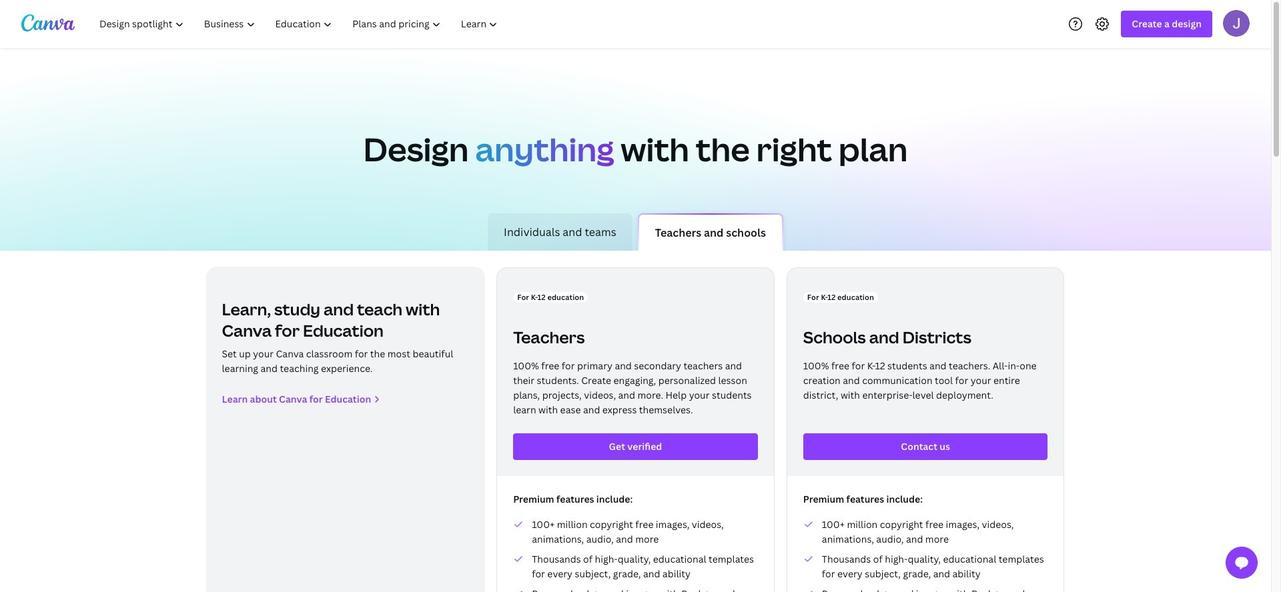 Task type: vqa. For each thing, say whether or not it's contained in the screenshot.
the topmost 'are'
no



Task type: describe. For each thing, give the bounding box(es) containing it.
jacob simon image
[[1224, 10, 1250, 36]]

top level navigation element
[[91, 11, 510, 37]]



Task type: locate. For each thing, give the bounding box(es) containing it.
open chat image
[[1234, 555, 1250, 571]]



